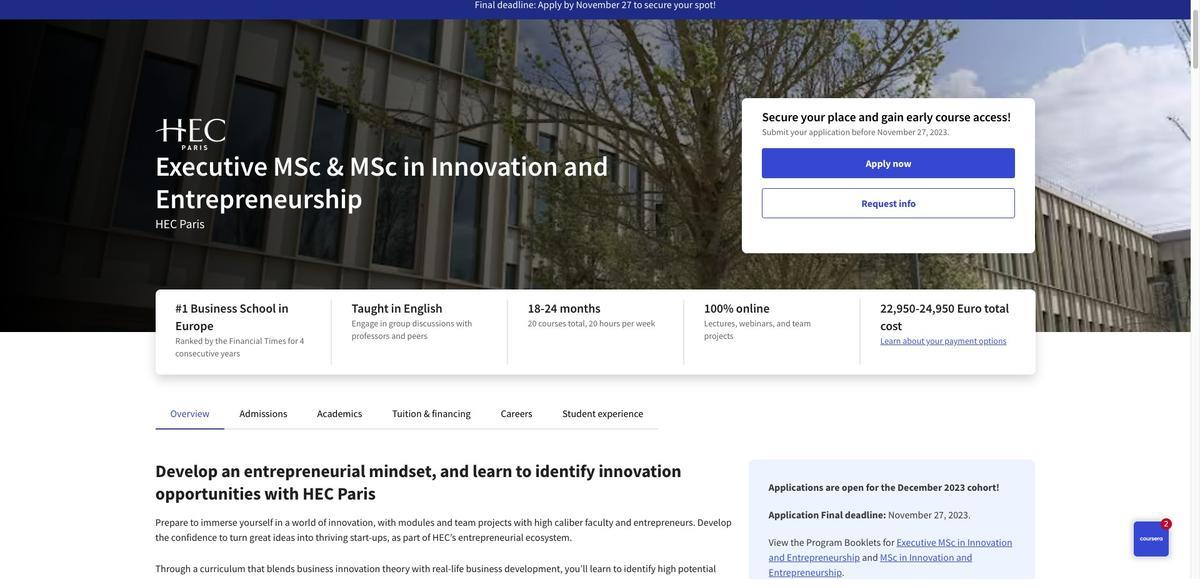 Task type: locate. For each thing, give the bounding box(es) containing it.
0 horizontal spatial &
[[327, 149, 344, 183]]

0 horizontal spatial a
[[193, 562, 198, 575]]

faculty
[[585, 516, 614, 528]]

innovation,
[[328, 516, 376, 528]]

the down the prepare
[[155, 531, 169, 543]]

applications
[[769, 481, 824, 493]]

0 vertical spatial entrepreneurship
[[155, 181, 363, 216]]

0 horizontal spatial 20
[[528, 318, 537, 329]]

with right discussions
[[456, 318, 472, 329]]

0 vertical spatial entrepreneurial
[[244, 460, 366, 482]]

the
[[215, 335, 227, 346], [881, 481, 896, 493], [155, 531, 169, 543], [791, 536, 805, 548], [411, 577, 425, 579], [591, 577, 604, 579]]

0 horizontal spatial entrepreneurial
[[244, 460, 366, 482]]

0 horizontal spatial paris
[[180, 216, 205, 231]]

0 vertical spatial projects
[[704, 330, 734, 341]]

admissions
[[240, 407, 287, 420]]

innovation
[[431, 149, 558, 183], [968, 536, 1013, 548], [910, 551, 955, 563]]

2 vertical spatial for
[[883, 536, 895, 548]]

high up making
[[658, 562, 676, 575]]

taught in english engage in group discussions with professors and peers
[[352, 300, 472, 341]]

executive inside "executive msc & msc in innovation and entrepreneurship hec paris"
[[155, 149, 268, 183]]

0 vertical spatial innovation
[[431, 149, 558, 183]]

business
[[191, 300, 237, 316]]

1 vertical spatial &
[[424, 407, 430, 420]]

years
[[221, 348, 240, 359]]

projects inside prepare to immerse yourself in a world of innovation, with modules and team projects with high caliber faculty and entrepreneurs. develop the confidence to turn great ideas into thriving start-ups, as part of hec's entrepreneurial ecosystem.
[[478, 516, 512, 528]]

business up capital
[[466, 562, 503, 575]]

1 horizontal spatial develop
[[698, 516, 732, 528]]

learn
[[473, 460, 512, 482], [590, 562, 611, 575]]

entrepreneurs.
[[634, 516, 696, 528]]

and inside 100% online lectures, webinars, and team projects
[[777, 318, 791, 329]]

about
[[903, 335, 925, 346]]

1 vertical spatial entrepreneurial
[[458, 531, 524, 543]]

careers
[[501, 407, 533, 420]]

22,950-24,950 euro total cost learn about your payment options
[[881, 300, 1009, 346]]

overview
[[170, 407, 210, 420]]

with up ups,
[[378, 516, 396, 528]]

apply now button
[[762, 148, 1016, 178]]

0 horizontal spatial team
[[455, 516, 476, 528]]

of right part at the left
[[422, 531, 431, 543]]

0 vertical spatial &
[[327, 149, 344, 183]]

before
[[852, 126, 876, 138]]

ideas left "into"
[[273, 531, 295, 543]]

learn right the you'll
[[590, 562, 611, 575]]

0 vertical spatial high
[[534, 516, 553, 528]]

your
[[801, 109, 825, 124], [791, 126, 807, 138], [927, 335, 943, 346], [502, 577, 521, 579]]

your inside 'through a curriculum that blends business innovation theory with real-life business development, you'll learn to identify high potential commercial opportunities. you'll develop strategies to attract the talent and capital your ideas need, and the decision-making skills t'
[[502, 577, 521, 579]]

2023.
[[930, 126, 950, 138], [949, 508, 971, 521]]

need,
[[547, 577, 571, 579]]

with inside develop an entrepreneurial mindset, and learn to identify innovation opportunities with hec paris
[[264, 482, 299, 505]]

1 vertical spatial identify
[[624, 562, 656, 575]]

commercial
[[155, 577, 205, 579]]

view the program booklets for
[[769, 536, 897, 548]]

consecutive
[[175, 348, 219, 359]]

1 vertical spatial hec
[[303, 482, 334, 505]]

1 vertical spatial develop
[[698, 516, 732, 528]]

0 vertical spatial november
[[878, 126, 916, 138]]

0 vertical spatial identify
[[535, 460, 595, 482]]

to down careers
[[516, 460, 532, 482]]

making
[[645, 577, 676, 579]]

0 horizontal spatial for
[[288, 335, 298, 346]]

hec inside "executive msc & msc in innovation and entrepreneurship hec paris"
[[155, 216, 177, 231]]

the left december
[[881, 481, 896, 493]]

1 vertical spatial projects
[[478, 516, 512, 528]]

with
[[456, 318, 472, 329], [264, 482, 299, 505], [378, 516, 396, 528], [514, 516, 532, 528], [412, 562, 430, 575]]

0 vertical spatial paris
[[180, 216, 205, 231]]

msc
[[273, 149, 321, 183], [350, 149, 398, 183], [939, 536, 956, 548], [880, 551, 898, 563]]

theory
[[382, 562, 410, 575]]

27, down 2023
[[934, 508, 947, 521]]

1 vertical spatial 27,
[[934, 508, 947, 521]]

0 vertical spatial hec
[[155, 216, 177, 231]]

1 horizontal spatial executive
[[897, 536, 937, 548]]

27, down early
[[918, 126, 928, 138]]

0 horizontal spatial hec
[[155, 216, 177, 231]]

with up talent
[[412, 562, 430, 575]]

and inside msc in innovation and entrepreneurship
[[957, 551, 973, 563]]

for left 4
[[288, 335, 298, 346]]

develop inside prepare to immerse yourself in a world of innovation, with modules and team projects with high caliber faculty and entrepreneurs. develop the confidence to turn great ideas into thriving start-ups, as part of hec's entrepreneurial ecosystem.
[[698, 516, 732, 528]]

request info button
[[762, 188, 1016, 218]]

20 down 18-
[[528, 318, 537, 329]]

are
[[826, 481, 840, 493]]

executive inside executive msc in innovation and entrepreneurship
[[897, 536, 937, 548]]

with up ecosystem. at the bottom left of page
[[514, 516, 532, 528]]

a up commercial
[[193, 562, 198, 575]]

to inside develop an entrepreneurial mindset, and learn to identify innovation opportunities with hec paris
[[516, 460, 532, 482]]

2 horizontal spatial innovation
[[968, 536, 1013, 548]]

your right about
[[927, 335, 943, 346]]

to up decision-
[[613, 562, 622, 575]]

2023. down 2023
[[949, 508, 971, 521]]

1 vertical spatial 2023.
[[949, 508, 971, 521]]

identify up decision-
[[624, 562, 656, 575]]

projects up capital
[[478, 516, 512, 528]]

1 horizontal spatial high
[[658, 562, 676, 575]]

develop left an
[[155, 460, 218, 482]]

ideas down development,
[[523, 577, 545, 579]]

turn
[[230, 531, 248, 543]]

0 vertical spatial 2023.
[[930, 126, 950, 138]]

attract
[[382, 577, 409, 579]]

1 vertical spatial high
[[658, 562, 676, 575]]

the left talent
[[411, 577, 425, 579]]

with inside taught in english engage in group discussions with professors and peers
[[456, 318, 472, 329]]

0 horizontal spatial business
[[297, 562, 333, 575]]

1 vertical spatial ideas
[[523, 577, 545, 579]]

0 horizontal spatial projects
[[478, 516, 512, 528]]

discussions
[[412, 318, 454, 329]]

2 vertical spatial entrepreneurship
[[769, 566, 842, 578]]

1 20 from the left
[[528, 318, 537, 329]]

1 vertical spatial entrepreneurship
[[787, 551, 860, 563]]

november down the gain
[[878, 126, 916, 138]]

0 vertical spatial learn
[[473, 460, 512, 482]]

tuition
[[392, 407, 422, 420]]

20 right the total,
[[589, 318, 598, 329]]

and inside taught in english engage in group discussions with professors and peers
[[392, 330, 406, 341]]

0 horizontal spatial innovation
[[335, 562, 380, 575]]

1 horizontal spatial hec
[[303, 482, 334, 505]]

0 vertical spatial team
[[793, 318, 811, 329]]

student
[[563, 407, 596, 420]]

1 horizontal spatial 20
[[589, 318, 598, 329]]

world
[[292, 516, 316, 528]]

1 horizontal spatial for
[[866, 481, 879, 493]]

1 vertical spatial innovation
[[968, 536, 1013, 548]]

0 horizontal spatial 27,
[[918, 126, 928, 138]]

taught
[[352, 300, 389, 316]]

entrepreneurship inside msc in innovation and entrepreneurship
[[769, 566, 842, 578]]

now
[[893, 157, 912, 169]]

0 vertical spatial executive
[[155, 149, 268, 183]]

with up world
[[264, 482, 299, 505]]

1 horizontal spatial business
[[466, 562, 503, 575]]

1 vertical spatial executive
[[897, 536, 937, 548]]

innovation up strategies in the bottom left of the page
[[335, 562, 380, 575]]

entrepreneurial up world
[[244, 460, 366, 482]]

1 horizontal spatial identify
[[624, 562, 656, 575]]

euro
[[957, 300, 982, 316]]

financial
[[229, 335, 262, 346]]

ideas
[[273, 531, 295, 543], [523, 577, 545, 579]]

team right webinars,
[[793, 318, 811, 329]]

november down december
[[889, 508, 932, 521]]

0 horizontal spatial identify
[[535, 460, 595, 482]]

to
[[516, 460, 532, 482], [190, 516, 199, 528], [219, 531, 228, 543], [613, 562, 622, 575], [371, 577, 380, 579]]

1 horizontal spatial innovation
[[910, 551, 955, 563]]

0 vertical spatial ideas
[[273, 531, 295, 543]]

in inside executive msc in innovation and entrepreneurship
[[958, 536, 966, 548]]

a left world
[[285, 516, 290, 528]]

18-
[[528, 300, 545, 316]]

1 horizontal spatial learn
[[590, 562, 611, 575]]

high up ecosystem. at the bottom left of page
[[534, 516, 553, 528]]

#1 business school in europe ranked by the financial times for 4 consecutive years
[[175, 300, 304, 359]]

executive msc in innovation and entrepreneurship link
[[769, 536, 1013, 563]]

0 vertical spatial for
[[288, 335, 298, 346]]

1 vertical spatial of
[[422, 531, 431, 543]]

msc in innovation and entrepreneurship link
[[769, 551, 973, 578]]

ups,
[[372, 531, 390, 543]]

0 horizontal spatial learn
[[473, 460, 512, 482]]

for right booklets
[[883, 536, 895, 548]]

deadline:
[[845, 508, 887, 521]]

entrepreneurial up capital
[[458, 531, 524, 543]]

hours
[[599, 318, 620, 329]]

1 horizontal spatial ideas
[[523, 577, 545, 579]]

the left decision-
[[591, 577, 604, 579]]

entrepreneurial inside prepare to immerse yourself in a world of innovation, with modules and team projects with high caliber faculty and entrepreneurs. develop the confidence to turn great ideas into thriving start-ups, as part of hec's entrepreneurial ecosystem.
[[458, 531, 524, 543]]

innovation
[[599, 460, 682, 482], [335, 562, 380, 575]]

projects down lectures,
[[704, 330, 734, 341]]

your down development,
[[502, 577, 521, 579]]

identify up the caliber
[[535, 460, 595, 482]]

webinars,
[[739, 318, 775, 329]]

1 horizontal spatial a
[[285, 516, 290, 528]]

a inside 'through a curriculum that blends business innovation theory with real-life business development, you'll learn to identify high potential commercial opportunities. you'll develop strategies to attract the talent and capital your ideas need, and the decision-making skills t'
[[193, 562, 198, 575]]

as
[[392, 531, 401, 543]]

final
[[821, 508, 843, 521]]

the inside prepare to immerse yourself in a world of innovation, with modules and team projects with high caliber faculty and entrepreneurs. develop the confidence to turn great ideas into thriving start-ups, as part of hec's entrepreneurial ecosystem.
[[155, 531, 169, 543]]

learn about your payment options link
[[881, 335, 1007, 346]]

innovation inside "executive msc & msc in innovation and entrepreneurship hec paris"
[[431, 149, 558, 183]]

with inside 'through a curriculum that blends business innovation theory with real-life business development, you'll learn to identify high potential commercial opportunities. you'll develop strategies to attract the talent and capital your ideas need, and the decision-making skills t'
[[412, 562, 430, 575]]

0 vertical spatial develop
[[155, 460, 218, 482]]

learn down careers
[[473, 460, 512, 482]]

20
[[528, 318, 537, 329], [589, 318, 598, 329]]

0 horizontal spatial executive
[[155, 149, 268, 183]]

the right by at the left bottom of page
[[215, 335, 227, 346]]

apply now
[[866, 157, 912, 169]]

a
[[285, 516, 290, 528], [193, 562, 198, 575]]

1 vertical spatial team
[[455, 516, 476, 528]]

place
[[828, 109, 856, 124]]

0 vertical spatial innovation
[[599, 460, 682, 482]]

2 vertical spatial innovation
[[910, 551, 955, 563]]

application
[[769, 508, 819, 521]]

0 vertical spatial a
[[285, 516, 290, 528]]

cost
[[881, 318, 902, 333]]

business up develop
[[297, 562, 333, 575]]

0 horizontal spatial develop
[[155, 460, 218, 482]]

1 business from the left
[[297, 562, 333, 575]]

november inside secure your place and gain early course access! submit your application before november 27, 2023.
[[878, 126, 916, 138]]

1 vertical spatial innovation
[[335, 562, 380, 575]]

0 vertical spatial 27,
[[918, 126, 928, 138]]

2023. down course in the top right of the page
[[930, 126, 950, 138]]

tuition & financing link
[[392, 407, 471, 420]]

the inside #1 business school in europe ranked by the financial times for 4 consecutive years
[[215, 335, 227, 346]]

careers link
[[501, 407, 533, 420]]

and
[[859, 109, 879, 124], [564, 149, 609, 183], [777, 318, 791, 329], [392, 330, 406, 341], [440, 460, 469, 482], [437, 516, 453, 528], [616, 516, 632, 528], [769, 551, 785, 563], [860, 551, 880, 563], [957, 551, 973, 563], [454, 577, 470, 579], [573, 577, 589, 579]]

of up thriving
[[318, 516, 326, 528]]

& inside "executive msc & msc in innovation and entrepreneurship hec paris"
[[327, 149, 344, 183]]

for right open
[[866, 481, 879, 493]]

0 horizontal spatial high
[[534, 516, 553, 528]]

business
[[297, 562, 333, 575], [466, 562, 503, 575]]

1 vertical spatial learn
[[590, 562, 611, 575]]

total
[[985, 300, 1009, 316]]

0 horizontal spatial innovation
[[431, 149, 558, 183]]

1 vertical spatial paris
[[337, 482, 376, 505]]

1 vertical spatial a
[[193, 562, 198, 575]]

1 horizontal spatial 27,
[[934, 508, 947, 521]]

1 horizontal spatial innovation
[[599, 460, 682, 482]]

innovation up entrepreneurs.
[[599, 460, 682, 482]]

1 horizontal spatial projects
[[704, 330, 734, 341]]

1 horizontal spatial of
[[422, 531, 431, 543]]

0 horizontal spatial ideas
[[273, 531, 295, 543]]

december
[[898, 481, 942, 493]]

22,950-
[[881, 300, 920, 316]]

ecosystem.
[[526, 531, 572, 543]]

1 horizontal spatial paris
[[337, 482, 376, 505]]

opportunities.
[[207, 577, 266, 579]]

1 horizontal spatial team
[[793, 318, 811, 329]]

develop up potential
[[698, 516, 732, 528]]

of
[[318, 516, 326, 528], [422, 531, 431, 543]]

1 horizontal spatial entrepreneurial
[[458, 531, 524, 543]]

hec inside develop an entrepreneurial mindset, and learn to identify innovation opportunities with hec paris
[[303, 482, 334, 505]]

talent
[[427, 577, 452, 579]]

executive for &
[[155, 149, 268, 183]]

0 vertical spatial of
[[318, 516, 326, 528]]

&
[[327, 149, 344, 183], [424, 407, 430, 420]]

team up hec's
[[455, 516, 476, 528]]



Task type: describe. For each thing, give the bounding box(es) containing it.
executive for in
[[897, 536, 937, 548]]

innovation inside 'through a curriculum that blends business innovation theory with real-life business development, you'll learn to identify high potential commercial opportunities. you'll develop strategies to attract the talent and capital your ideas need, and the decision-making skills t'
[[335, 562, 380, 575]]

potential
[[678, 562, 716, 575]]

school
[[240, 300, 276, 316]]

innovation inside msc in innovation and entrepreneurship
[[910, 551, 955, 563]]

admissions link
[[240, 407, 287, 420]]

executive msc & msc in innovation and entrepreneurship hec paris
[[155, 149, 609, 231]]

experience
[[598, 407, 643, 420]]

times
[[264, 335, 286, 346]]

mindset,
[[369, 460, 437, 482]]

into
[[297, 531, 314, 543]]

professors
[[352, 330, 390, 341]]

through
[[155, 562, 191, 575]]

academics link
[[317, 407, 362, 420]]

options
[[979, 335, 1007, 346]]

europe
[[175, 318, 214, 333]]

for inside #1 business school in europe ranked by the financial times for 4 consecutive years
[[288, 335, 298, 346]]

submit
[[762, 126, 789, 138]]

you'll
[[565, 562, 588, 575]]

tuition & financing
[[392, 407, 471, 420]]

your up application
[[801, 109, 825, 124]]

24
[[545, 300, 557, 316]]

2023. inside secure your place and gain early course access! submit your application before november 27, 2023.
[[930, 126, 950, 138]]

immerse
[[201, 516, 237, 528]]

lectures,
[[704, 318, 738, 329]]

2 horizontal spatial for
[[883, 536, 895, 548]]

innovation inside develop an entrepreneurial mindset, and learn to identify innovation opportunities with hec paris
[[599, 460, 682, 482]]

27, inside secure your place and gain early course access! submit your application before november 27, 2023.
[[918, 126, 928, 138]]

1 vertical spatial november
[[889, 508, 932, 521]]

start-
[[350, 531, 372, 543]]

by
[[205, 335, 214, 346]]

opportunities
[[155, 482, 261, 505]]

prepare
[[155, 516, 188, 528]]

engage
[[352, 318, 378, 329]]

team inside prepare to immerse yourself in a world of innovation, with modules and team projects with high caliber faculty and entrepreneurs. develop the confidence to turn great ideas into thriving start-ups, as part of hec's entrepreneurial ecosystem.
[[455, 516, 476, 528]]

part
[[403, 531, 420, 543]]

open
[[842, 481, 864, 493]]

strategies
[[329, 577, 369, 579]]

identify inside develop an entrepreneurial mindset, and learn to identify innovation opportunities with hec paris
[[535, 460, 595, 482]]

life
[[451, 562, 464, 575]]

paris inside develop an entrepreneurial mindset, and learn to identify innovation opportunities with hec paris
[[337, 482, 376, 505]]

your inside the 22,950-24,950 euro total cost learn about your payment options
[[927, 335, 943, 346]]

hec paris logo image
[[155, 119, 225, 150]]

application
[[809, 126, 850, 138]]

payment
[[945, 335, 977, 346]]

2 business from the left
[[466, 562, 503, 575]]

and inside develop an entrepreneurial mindset, and learn to identify innovation opportunities with hec paris
[[440, 460, 469, 482]]

info
[[899, 197, 916, 209]]

skills
[[678, 577, 699, 579]]

apply
[[866, 157, 891, 169]]

to left turn
[[219, 531, 228, 543]]

courses
[[538, 318, 566, 329]]

request
[[862, 197, 897, 209]]

group
[[389, 318, 411, 329]]

ideas inside prepare to immerse yourself in a world of innovation, with modules and team projects with high caliber faculty and entrepreneurs. develop the confidence to turn great ideas into thriving start-ups, as part of hec's entrepreneurial ecosystem.
[[273, 531, 295, 543]]

cohort!
[[968, 481, 1000, 493]]

#1
[[175, 300, 188, 316]]

secure your place and gain early course access! submit your application before november 27, 2023.
[[762, 109, 1011, 138]]

msc inside executive msc in innovation and entrepreneurship
[[939, 536, 956, 548]]

paris inside "executive msc & msc in innovation and entrepreneurship hec paris"
[[180, 216, 205, 231]]

in inside "executive msc & msc in innovation and entrepreneurship hec paris"
[[403, 149, 425, 183]]

online
[[736, 300, 770, 316]]

that
[[248, 562, 265, 575]]

entrepreneurial inside develop an entrepreneurial mindset, and learn to identify innovation opportunities with hec paris
[[244, 460, 366, 482]]

total,
[[568, 318, 587, 329]]

1 vertical spatial for
[[866, 481, 879, 493]]

course
[[936, 109, 971, 124]]

development,
[[505, 562, 563, 575]]

1 horizontal spatial &
[[424, 407, 430, 420]]

booklets
[[845, 536, 881, 548]]

access!
[[973, 109, 1011, 124]]

in inside msc in innovation and entrepreneurship
[[900, 551, 908, 563]]

identify inside 'through a curriculum that blends business innovation theory with real-life business development, you'll learn to identify high potential commercial opportunities. you'll develop strategies to attract the talent and capital your ideas need, and the decision-making skills t'
[[624, 562, 656, 575]]

request info
[[862, 197, 916, 209]]

in inside #1 business school in europe ranked by the financial times for 4 consecutive years
[[278, 300, 289, 316]]

team inside 100% online lectures, webinars, and team projects
[[793, 318, 811, 329]]

projects inside 100% online lectures, webinars, and team projects
[[704, 330, 734, 341]]

innovation inside executive msc in innovation and entrepreneurship
[[968, 536, 1013, 548]]

academics
[[317, 407, 362, 420]]

yourself
[[239, 516, 273, 528]]

and inside "executive msc & msc in innovation and entrepreneurship hec paris"
[[564, 149, 609, 183]]

100% online lectures, webinars, and team projects
[[704, 300, 811, 341]]

and inside secure your place and gain early course access! submit your application before november 27, 2023.
[[859, 109, 879, 124]]

ideas inside 'through a curriculum that blends business innovation theory with real-life business development, you'll learn to identify high potential commercial opportunities. you'll develop strategies to attract the talent and capital your ideas need, and the decision-making skills t'
[[523, 577, 545, 579]]

gain
[[882, 109, 904, 124]]

great
[[250, 531, 271, 543]]

high inside 'through a curriculum that blends business innovation theory with real-life business development, you'll learn to identify high potential commercial opportunities. you'll develop strategies to attract the talent and capital your ideas need, and the decision-making skills t'
[[658, 562, 676, 575]]

develop
[[293, 577, 327, 579]]

in inside prepare to immerse yourself in a world of innovation, with modules and team projects with high caliber faculty and entrepreneurs. develop the confidence to turn great ideas into thriving start-ups, as part of hec's entrepreneurial ecosystem.
[[275, 516, 283, 528]]

thriving
[[316, 531, 348, 543]]

early
[[907, 109, 933, 124]]

0 horizontal spatial of
[[318, 516, 326, 528]]

learn inside 'through a curriculum that blends business innovation theory with real-life business development, you'll learn to identify high potential commercial opportunities. you'll develop strategies to attract the talent and capital your ideas need, and the decision-making skills t'
[[590, 562, 611, 575]]

to up confidence
[[190, 516, 199, 528]]

learn inside develop an entrepreneurial mindset, and learn to identify innovation opportunities with hec paris
[[473, 460, 512, 482]]

capital
[[472, 577, 500, 579]]

a inside prepare to immerse yourself in a world of innovation, with modules and team projects with high caliber faculty and entrepreneurs. develop the confidence to turn great ideas into thriving start-ups, as part of hec's entrepreneurial ecosystem.
[[285, 516, 290, 528]]

confidence
[[171, 531, 217, 543]]

.
[[842, 566, 845, 578]]

program
[[807, 536, 843, 548]]

week
[[636, 318, 655, 329]]

to left attract
[[371, 577, 380, 579]]

english
[[404, 300, 443, 316]]

develop an entrepreneurial mindset, and learn to identify innovation opportunities with hec paris
[[155, 460, 682, 505]]

curriculum
[[200, 562, 246, 575]]

entrepreneurship inside executive msc in innovation and entrepreneurship
[[787, 551, 860, 563]]

msc inside msc in innovation and entrepreneurship
[[880, 551, 898, 563]]

2 20 from the left
[[589, 318, 598, 329]]

and inside executive msc in innovation and entrepreneurship
[[769, 551, 785, 563]]

100%
[[704, 300, 734, 316]]

msc in innovation and entrepreneurship
[[769, 551, 973, 578]]

the right 'view'
[[791, 536, 805, 548]]

develop inside develop an entrepreneurial mindset, and learn to identify innovation opportunities with hec paris
[[155, 460, 218, 482]]

decision-
[[606, 577, 645, 579]]

your right the submit
[[791, 126, 807, 138]]

executive msc in innovation and entrepreneurship
[[769, 536, 1013, 563]]

learn
[[881, 335, 901, 346]]

24,950
[[920, 300, 955, 316]]

student experience
[[563, 407, 643, 420]]

applications are open for the december 2023 cohort!
[[769, 481, 1000, 493]]

2023
[[944, 481, 966, 493]]

secure
[[762, 109, 799, 124]]

entrepreneurship inside "executive msc & msc in innovation and entrepreneurship hec paris"
[[155, 181, 363, 216]]

high inside prepare to immerse yourself in a world of innovation, with modules and team projects with high caliber faculty and entrepreneurs. develop the confidence to turn great ideas into thriving start-ups, as part of hec's entrepreneurial ecosystem.
[[534, 516, 553, 528]]



Task type: vqa. For each thing, say whether or not it's contained in the screenshot.


